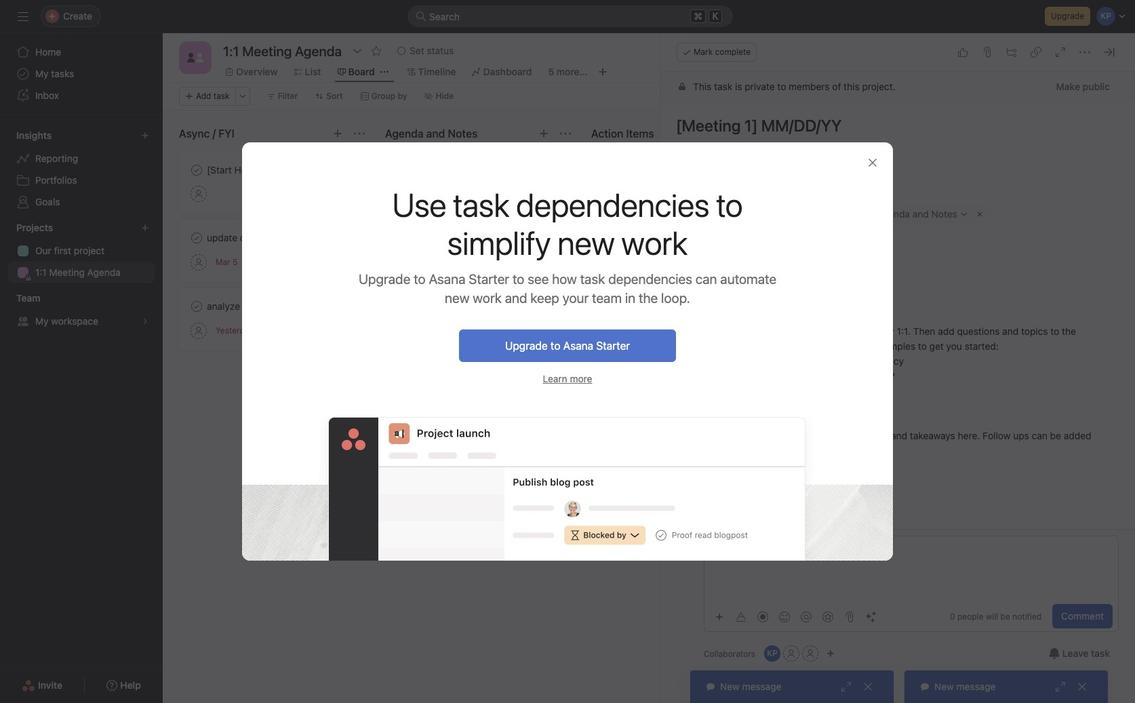 Task type: describe. For each thing, give the bounding box(es) containing it.
our first project link
[[8, 240, 155, 262]]

1:1s inside read about 1:1s and best practices
[[672, 164, 688, 176]]

my for my workspace
[[35, 315, 49, 327]]

practices
[[603, 179, 644, 191]]

should
[[774, 370, 804, 382]]

and left the topics
[[1003, 326, 1019, 337]]

the down create
[[763, 341, 777, 352]]

close this dialog image
[[868, 157, 879, 168]]

0 horizontal spatial be
[[1001, 612, 1011, 622]]

dashboard
[[240, 232, 287, 244]]

during
[[677, 430, 706, 442]]

this
[[693, 81, 712, 92]]

task inside use task dependencies to simplify new work
[[453, 186, 510, 224]]

takeaways
[[910, 430, 956, 442]]

[notes]
[[677, 415, 710, 427]]

collaborators
[[704, 649, 756, 659]]

will
[[986, 612, 999, 622]]

topics
[[1022, 326, 1049, 337]]

inbox
[[35, 90, 59, 101]]

expand new message image for close image
[[841, 682, 852, 693]]

loop.
[[661, 290, 691, 306]]

reporting
[[35, 153, 78, 164]]

my workspace link
[[8, 311, 155, 332]]

discuss
[[684, 355, 718, 367]]

project.
[[863, 81, 896, 92]]

task inside before the meeting, create a task like this for your 1:1. then add questions and topics to the agenda throughout the week. here are some examples to get you started: - discuss expectations for 1:1s - goal and frequency - is there anything we should talk about regularly?
[[804, 326, 822, 337]]

in for team
[[625, 290, 636, 306]]

use task dependencies to simplify new work dialog
[[242, 142, 893, 561]]

new message for expand new message icon related to close image
[[720, 681, 782, 693]]

1:1 meeting agenda
[[35, 267, 121, 278]]

public
[[1083, 81, 1111, 92]]

dependencies inside 'upgrade to asana starter to see how task dependencies can automate new work and keep your team in the loop.'
[[609, 271, 693, 287]]

remove image
[[975, 209, 986, 220]]

items"
[[776, 445, 805, 457]]

1 horizontal spatial add
[[466, 247, 484, 258]]

week.
[[780, 341, 805, 352]]

1:1s inside before the meeting, create a task like this for your 1:1. then add questions and topics to the agenda throughout the week. here are some examples to get you started: - discuss expectations for 1:1s - goal and frequency - is there anything we should talk about regularly?
[[794, 355, 810, 367]]

add to starred image
[[371, 45, 382, 56]]

a
[[796, 326, 801, 337]]

throughout
[[712, 341, 761, 352]]

copy task link image
[[1031, 47, 1042, 58]]

my for my tasks
[[35, 68, 49, 79]]

about inside read about 1:1s and best practices
[[644, 164, 669, 176]]

toolbar inside [meeting 1] mm/dd/yy dialog
[[710, 607, 884, 627]]

set
[[275, 164, 289, 176]]

overview
[[236, 66, 278, 77]]

0 vertical spatial for
[[861, 326, 873, 337]]

notified
[[1013, 612, 1042, 622]]

[start here] 1:1 set up
[[207, 164, 303, 176]]

draft subtasks button
[[753, 512, 850, 531]]

1:1.
[[897, 326, 911, 337]]

teams element
[[0, 286, 163, 335]]

1 vertical spatial for
[[780, 355, 792, 367]]

timeline
[[418, 66, 456, 77]]

is
[[735, 81, 743, 92]]

to inside use task dependencies to simplify new work
[[717, 186, 743, 224]]

mark complete
[[694, 47, 751, 57]]

Task Name text field
[[668, 110, 1119, 141]]

⌘
[[694, 10, 703, 22]]

as
[[677, 445, 687, 457]]

our
[[35, 245, 51, 256]]

tasks inside global "element"
[[51, 68, 74, 79]]

- left goal
[[813, 355, 817, 367]]

projects element
[[0, 216, 163, 286]]

1 horizontal spatial kp button
[[765, 646, 781, 662]]

work
[[473, 290, 502, 306]]

home
[[35, 46, 61, 58]]

0
[[950, 612, 956, 622]]

mark complete button
[[677, 43, 757, 62]]

add task image for agenda and notes
[[539, 128, 550, 139]]

description
[[677, 284, 721, 294]]

first
[[54, 245, 71, 256]]

record a video image
[[758, 612, 769, 622]]

asana for upgrade to asana starter
[[564, 340, 594, 352]]

global element
[[0, 33, 163, 115]]

best
[[709, 164, 729, 176]]

- down 'agenda'
[[677, 355, 681, 367]]

learn more
[[543, 373, 593, 385]]

reporting link
[[8, 148, 155, 170]]

people image
[[187, 50, 204, 66]]

there
[[694, 370, 717, 382]]

action items
[[592, 128, 654, 140]]

medium
[[402, 187, 433, 197]]

task inside 'upgrade to asana starter to see how task dependencies can automate new work and keep your team in the loop.'
[[580, 271, 605, 287]]

0 vertical spatial add task button
[[179, 87, 236, 106]]

automate
[[721, 271, 777, 287]]

invite button
[[13, 674, 71, 698]]

before
[[677, 326, 706, 337]]

my workspace
[[35, 315, 98, 327]]

board link
[[338, 64, 375, 79]]

make public button
[[1048, 75, 1119, 99]]

due
[[677, 181, 692, 191]]

1 horizontal spatial add task button
[[385, 241, 575, 265]]

[meeting 1] mm/dd/yy dialog
[[661, 33, 1136, 704]]

private
[[745, 81, 775, 92]]

goals link
[[8, 191, 155, 213]]

description document
[[662, 309, 1119, 459]]

important
[[802, 430, 845, 442]]

are
[[832, 341, 845, 352]]

talk
[[806, 370, 822, 382]]

leave task
[[1063, 648, 1111, 659]]

leave
[[1063, 648, 1089, 659]]

0 vertical spatial 1:1
[[261, 164, 273, 176]]

0 people will be notified
[[950, 612, 1042, 622]]

0 horizontal spatial kp button
[[677, 536, 699, 558]]

mark
[[694, 47, 713, 57]]

insights element
[[0, 123, 163, 216]]

meeting, inside before the meeting, create a task like this for your 1:1. then add questions and topics to the agenda throughout the week. here are some examples to get you started: - discuss expectations for 1:1s - goal and frequency - is there anything we should talk about regularly?
[[725, 326, 763, 337]]

tasks inside [notes] during the meeting, capture important decisions and takeaways here. follow ups can be added as tasks in the "action items" section.
[[690, 445, 713, 457]]

this for for
[[842, 326, 858, 337]]

close image
[[1077, 682, 1088, 693]]

task right leave
[[1092, 648, 1111, 659]]

you
[[947, 341, 963, 352]]

before the meeting, create a task like this for your 1:1. then add questions and topics to the agenda throughout the week. here are some examples to get you started: - discuss expectations for 1:1s - goal and frequency - is there anything we should talk about regularly?
[[677, 326, 1079, 382]]

dashboard
[[483, 66, 532, 77]]

timeline link
[[407, 64, 456, 79]]

here]
[[234, 164, 259, 176]]

asana for upgrade to asana starter to see how task dependencies can automate new work and keep your team in the loop.
[[429, 271, 466, 287]]

dashboard link
[[472, 64, 532, 79]]

update dashboard
[[207, 232, 287, 244]]

this for project.
[[844, 81, 860, 92]]

more
[[570, 373, 593, 385]]

mark complete checkbox for analyze
[[189, 298, 205, 315]]

ups
[[1014, 430, 1030, 442]]

close image
[[863, 682, 874, 693]]

agenda and notes
[[385, 128, 478, 140]]

expectations
[[721, 355, 777, 367]]

see
[[528, 271, 549, 287]]

kp for right kp button
[[768, 649, 778, 659]]

upgrade to asana starter button
[[459, 330, 676, 362]]

team
[[592, 290, 622, 306]]

of
[[833, 81, 841, 92]]

board
[[348, 66, 375, 77]]



Task type: vqa. For each thing, say whether or not it's contained in the screenshot.
Task Name text field
yes



Task type: locate. For each thing, give the bounding box(es) containing it.
1 vertical spatial agenda
[[87, 267, 121, 278]]

0 vertical spatial mark complete image
[[189, 162, 205, 178]]

my inside global "element"
[[35, 68, 49, 79]]

0 vertical spatial meeting,
[[725, 326, 763, 337]]

2 expand new message image from the left
[[1056, 682, 1066, 693]]

expand new message image for close icon
[[1056, 682, 1066, 693]]

1 vertical spatial add task
[[466, 247, 505, 258]]

1 horizontal spatial can
[[1032, 430, 1048, 442]]

0 vertical spatial your
[[563, 290, 589, 306]]

0 horizontal spatial your
[[563, 290, 589, 306]]

get
[[930, 341, 944, 352]]

1:1 inside "projects" element
[[35, 267, 47, 278]]

expand new message image
[[841, 682, 852, 693], [1056, 682, 1066, 693]]

update
[[207, 232, 238, 244]]

read about 1:1s and best practices
[[603, 164, 729, 191]]

new message for expand new message icon associated with close icon
[[935, 681, 996, 693]]

0 horizontal spatial about
[[644, 164, 669, 176]]

this inside before the meeting, create a task like this for your 1:1. then add questions and topics to the agenda throughout the week. here are some examples to get you started: - discuss expectations for 1:1s - goal and frequency - is there anything we should talk about regularly?
[[842, 326, 858, 337]]

kp for kp button to the left
[[683, 541, 693, 552]]

your up examples
[[875, 326, 895, 337]]

dependencies down read
[[517, 186, 710, 224]]

and down some
[[841, 355, 858, 367]]

upgrade for upgrade to asana starter to see how task dependencies can automate new work and keep your team in the loop.
[[359, 271, 411, 287]]

2 vertical spatial mark complete checkbox
[[189, 298, 205, 315]]

1 vertical spatial my
[[35, 315, 49, 327]]

mark complete checkbox left update
[[189, 230, 205, 246]]

subtasks
[[795, 516, 830, 526]]

to inside button
[[551, 340, 561, 352]]

1 horizontal spatial asana
[[564, 340, 594, 352]]

1:1 left set
[[261, 164, 273, 176]]

k
[[713, 11, 719, 22]]

1 vertical spatial upgrade
[[359, 271, 411, 287]]

3 mark complete checkbox from the top
[[189, 298, 205, 315]]

in inside [notes] during the meeting, capture important decisions and takeaways here. follow ups can be added as tasks in the "action items" section.
[[715, 445, 723, 457]]

the right "during"
[[709, 430, 723, 442]]

some
[[848, 341, 872, 352]]

upgrade for upgrade
[[1052, 11, 1085, 21]]

0 vertical spatial in
[[625, 290, 636, 306]]

new message
[[720, 681, 782, 693], [935, 681, 996, 693]]

/ fyi
[[213, 128, 235, 140]]

asana inside upgrade to asana starter button
[[564, 340, 594, 352]]

prominent image
[[416, 11, 427, 22]]

1 vertical spatial add task button
[[385, 241, 575, 265]]

dependencies inside use task dependencies to simplify new work
[[517, 186, 710, 224]]

can inside 'upgrade to asana starter to see how task dependencies can automate new work and keep your team in the loop.'
[[696, 271, 717, 287]]

1 horizontal spatial new message
[[935, 681, 996, 693]]

1 vertical spatial about
[[825, 370, 850, 382]]

0 vertical spatial my
[[35, 68, 49, 79]]

for up should on the bottom of the page
[[780, 355, 792, 367]]

starter down team
[[597, 340, 630, 352]]

meeting, up the throughout
[[725, 326, 763, 337]]

add
[[938, 326, 955, 337]]

dependencies up loop.
[[609, 271, 693, 287]]

1 vertical spatial add
[[466, 247, 484, 258]]

0 vertical spatial upgrade
[[1052, 11, 1085, 21]]

1 horizontal spatial expand new message image
[[1056, 682, 1066, 693]]

1 mark complete checkbox from the top
[[189, 162, 205, 178]]

in right team
[[625, 290, 636, 306]]

my
[[35, 68, 49, 79], [35, 315, 49, 327]]

then
[[914, 326, 936, 337]]

toolbar
[[710, 607, 884, 627]]

1 horizontal spatial add task
[[466, 247, 505, 258]]

and right work in the top of the page
[[505, 290, 527, 306]]

0 vertical spatial asana
[[429, 271, 466, 287]]

0 horizontal spatial for
[[780, 355, 792, 367]]

2 horizontal spatial upgrade
[[1052, 11, 1085, 21]]

add subtask image
[[1007, 47, 1018, 58]]

the right before at the right of page
[[708, 326, 723, 337]]

0 vertical spatial 1:1s
[[672, 164, 688, 176]]

0 horizontal spatial add task
[[196, 91, 230, 101]]

1 new message from the left
[[720, 681, 782, 693]]

portfolios
[[35, 174, 77, 186]]

1 vertical spatial dependencies
[[609, 271, 693, 287]]

about down goal
[[825, 370, 850, 382]]

projects
[[677, 208, 708, 218]]

meeting
[[49, 267, 85, 278]]

0 vertical spatial agenda
[[385, 128, 424, 140]]

1:1s up due
[[672, 164, 688, 176]]

full screen image
[[1056, 47, 1066, 58]]

task left is
[[714, 81, 733, 92]]

date
[[695, 181, 712, 191]]

mark complete checkbox for update
[[189, 230, 205, 246]]

Mark complete checkbox
[[189, 162, 205, 178], [189, 230, 205, 246], [189, 298, 205, 315]]

2
[[545, 210, 550, 220]]

at mention image
[[801, 612, 812, 622]]

0 horizontal spatial agenda
[[87, 267, 121, 278]]

0 horizontal spatial 1:1s
[[672, 164, 688, 176]]

your inside 'upgrade to asana starter to see how task dependencies can automate new work and keep your team in the loop.'
[[563, 290, 589, 306]]

my left workspace
[[35, 315, 49, 327]]

agenda left the and notes
[[385, 128, 424, 140]]

starter for upgrade to asana starter
[[597, 340, 630, 352]]

1 horizontal spatial in
[[715, 445, 723, 457]]

keep
[[531, 290, 560, 306]]

people
[[958, 612, 984, 622]]

1 vertical spatial mark complete checkbox
[[189, 230, 205, 246]]

1 horizontal spatial kp
[[768, 649, 778, 659]]

be inside [notes] during the meeting, capture important decisions and takeaways here. follow ups can be added as tasks in the "action items" section.
[[1051, 430, 1062, 442]]

our first project
[[35, 245, 105, 256]]

0 horizontal spatial starter
[[469, 271, 510, 287]]

can right ups at the right bottom of the page
[[1032, 430, 1048, 442]]

add or remove collaborators image
[[827, 650, 835, 658]]

mark complete image left [start
[[189, 162, 205, 178]]

mark complete image left update
[[189, 230, 205, 246]]

task up work in the top of the page
[[486, 247, 505, 258]]

mark complete image for update dashboard
[[189, 230, 205, 246]]

1 vertical spatial starter
[[597, 340, 630, 352]]

0 horizontal spatial add task button
[[179, 87, 236, 106]]

tasks down "during"
[[690, 445, 713, 457]]

mark complete checkbox left analyze
[[189, 298, 205, 315]]

mark complete checkbox for [start
[[189, 162, 205, 178]]

1:1s down 'week.'
[[794, 355, 810, 367]]

be left added
[[1051, 430, 1062, 442]]

mark complete checkbox left [start
[[189, 162, 205, 178]]

new
[[445, 290, 470, 306]]

add task button up work in the top of the page
[[385, 241, 575, 265]]

0 horizontal spatial in
[[625, 290, 636, 306]]

0 horizontal spatial kp
[[683, 541, 693, 552]]

insights
[[16, 130, 52, 141]]

goal
[[820, 355, 839, 367]]

add task
[[196, 91, 230, 101], [466, 247, 505, 258]]

close details image
[[1104, 47, 1115, 58]]

added
[[1064, 430, 1092, 442]]

leave task button
[[1041, 642, 1119, 666]]

0 vertical spatial kp
[[683, 541, 693, 552]]

0 horizontal spatial can
[[696, 271, 717, 287]]

2 my from the top
[[35, 315, 49, 327]]

1 vertical spatial 1:1s
[[794, 355, 810, 367]]

add task up work in the top of the page
[[466, 247, 505, 258]]

None text field
[[220, 39, 345, 63]]

0 horizontal spatial upgrade
[[359, 271, 411, 287]]

0 vertical spatial mark complete checkbox
[[189, 162, 205, 178]]

0 vertical spatial can
[[696, 271, 717, 287]]

and up "due date"
[[691, 164, 707, 176]]

add task image for async / fyi
[[332, 128, 343, 139]]

add task image
[[332, 128, 343, 139], [539, 128, 550, 139]]

[start
[[207, 164, 232, 176]]

tasks down home
[[51, 68, 74, 79]]

can left automate
[[696, 271, 717, 287]]

new work
[[558, 224, 688, 262]]

upgrade to asana starter
[[505, 340, 630, 352]]

list
[[305, 66, 321, 77]]

1 vertical spatial meeting,
[[725, 430, 764, 442]]

meeting,
[[725, 326, 763, 337], [725, 430, 764, 442]]

task right the a
[[804, 326, 822, 337]]

my inside teams element
[[35, 315, 49, 327]]

examples
[[874, 341, 916, 352]]

main content
[[661, 72, 1136, 704]]

2 new message from the left
[[935, 681, 996, 693]]

learn
[[543, 373, 568, 385]]

make
[[1057, 81, 1081, 92]]

we
[[760, 370, 772, 382]]

0 likes. click to like this task image
[[958, 47, 969, 58]]

1 vertical spatial can
[[1032, 430, 1048, 442]]

1 horizontal spatial upgrade
[[505, 340, 548, 352]]

0 horizontal spatial asana
[[429, 271, 466, 287]]

0 vertical spatial kp button
[[677, 536, 699, 558]]

in for tasks
[[715, 445, 723, 457]]

0 vertical spatial dependencies
[[517, 186, 710, 224]]

add task up async / fyi
[[196, 91, 230, 101]]

an illustration of the feature image
[[242, 417, 893, 561]]

the right the topics
[[1062, 326, 1077, 337]]

0 horizontal spatial add
[[196, 91, 211, 101]]

asana inside 'upgrade to asana starter to see how task dependencies can automate new work and keep your team in the loop.'
[[429, 271, 466, 287]]

in inside 'upgrade to asana starter to see how task dependencies can automate new work and keep your team in the loop.'
[[625, 290, 636, 306]]

0 horizontal spatial new message
[[720, 681, 782, 693]]

anything
[[719, 370, 757, 382]]

1 vertical spatial this
[[842, 326, 858, 337]]

1 mark complete image from the top
[[189, 162, 205, 178]]

upgrade to asana starter to see how task dependencies can automate new work and keep your team in the loop.
[[359, 271, 777, 306]]

due date
[[677, 181, 712, 191]]

my up inbox
[[35, 68, 49, 79]]

agenda inside "projects" element
[[87, 267, 121, 278]]

about right read
[[644, 164, 669, 176]]

1 horizontal spatial starter
[[597, 340, 630, 352]]

starter inside 'upgrade to asana starter to see how task dependencies can automate new work and keep your team in the loop.'
[[469, 271, 510, 287]]

0 vertical spatial tasks
[[51, 68, 74, 79]]

be right will
[[1001, 612, 1011, 622]]

complete
[[715, 47, 751, 57]]

your inside before the meeting, create a task like this for your 1:1. then add questions and topics to the agenda throughout the week. here are some examples to get you started: - discuss expectations for 1:1s - goal and frequency - is there anything we should talk about regularly?
[[875, 326, 895, 337]]

0 horizontal spatial add task image
[[332, 128, 343, 139]]

this right of
[[844, 81, 860, 92]]

this up some
[[842, 326, 858, 337]]

can inside [notes] during the meeting, capture important decisions and takeaways here. follow ups can be added as tasks in the "action items" section.
[[1032, 430, 1048, 442]]

about inside before the meeting, create a task like this for your 1:1. then add questions and topics to the agenda throughout the week. here are some examples to get you started: - discuss expectations for 1:1s - goal and frequency - is there anything we should talk about regularly?
[[825, 370, 850, 382]]

this task is private to members of this project.
[[693, 81, 896, 92]]

2 mark complete checkbox from the top
[[189, 230, 205, 246]]

mark complete image
[[189, 298, 205, 315]]

data
[[243, 301, 262, 312]]

use task dependencies to simplify new work
[[393, 186, 743, 262]]

1 vertical spatial mark complete image
[[189, 230, 205, 246]]

add up work in the top of the page
[[466, 247, 484, 258]]

1 horizontal spatial your
[[875, 326, 895, 337]]

0 vertical spatial this
[[844, 81, 860, 92]]

and right decisions
[[891, 430, 908, 442]]

0 vertical spatial add
[[196, 91, 211, 101]]

async
[[179, 128, 210, 140]]

agenda down project
[[87, 267, 121, 278]]

upgrade inside 'upgrade to asana starter to see how task dependencies can automate new work and keep your team in the loop.'
[[359, 271, 411, 287]]

comment button
[[1053, 604, 1113, 629]]

1 horizontal spatial 1:1s
[[794, 355, 810, 367]]

1 my from the top
[[35, 68, 49, 79]]

starter for upgrade to asana starter to see how task dependencies can automate new work and keep your team in the loop.
[[469, 271, 510, 287]]

the left loop.
[[639, 290, 658, 306]]

0 horizontal spatial 1:1
[[35, 267, 47, 278]]

be
[[1051, 430, 1062, 442], [1001, 612, 1011, 622]]

decisions
[[847, 430, 889, 442]]

and inside read about 1:1s and best practices
[[691, 164, 707, 176]]

here.
[[958, 430, 981, 442]]

1 expand new message image from the left
[[841, 682, 852, 693]]

task right use
[[453, 186, 510, 224]]

mark complete image
[[189, 162, 205, 178], [189, 230, 205, 246]]

for up some
[[861, 326, 873, 337]]

simplify
[[448, 224, 551, 262]]

analyze data
[[207, 301, 262, 312]]

hide sidebar image
[[18, 11, 28, 22]]

and inside [notes] during the meeting, capture important decisions and takeaways here. follow ups can be added as tasks in the "action items" section.
[[891, 430, 908, 442]]

0 horizontal spatial tasks
[[51, 68, 74, 79]]

starter up work in the top of the page
[[469, 271, 510, 287]]

meeting, inside [notes] during the meeting, capture important decisions and takeaways here. follow ups can be added as tasks in the "action items" section.
[[725, 430, 764, 442]]

task up / fyi in the top of the page
[[214, 91, 230, 101]]

1 horizontal spatial add task image
[[539, 128, 550, 139]]

1 horizontal spatial about
[[825, 370, 850, 382]]

task up team
[[580, 271, 605, 287]]

inbox link
[[8, 85, 155, 107]]

1 vertical spatial 1:1
[[35, 267, 47, 278]]

section.
[[807, 445, 842, 457]]

async / fyi
[[179, 128, 235, 140]]

mark complete image for [start here] 1:1 set up
[[189, 162, 205, 178]]

0 horizontal spatial expand new message image
[[841, 682, 852, 693]]

1 vertical spatial asana
[[564, 340, 594, 352]]

1 vertical spatial in
[[715, 445, 723, 457]]

2 add task image from the left
[[539, 128, 550, 139]]

1 vertical spatial tasks
[[690, 445, 713, 457]]

add task button up async / fyi
[[179, 87, 236, 106]]

about
[[644, 164, 669, 176], [825, 370, 850, 382]]

"action
[[742, 445, 774, 457]]

the left "action
[[726, 445, 740, 457]]

members
[[789, 81, 830, 92]]

meeting, up "action
[[725, 430, 764, 442]]

- left is
[[677, 370, 681, 382]]

2 vertical spatial upgrade
[[505, 340, 548, 352]]

asana up more
[[564, 340, 594, 352]]

make public
[[1057, 81, 1111, 92]]

starter inside button
[[597, 340, 630, 352]]

0 vertical spatial about
[[644, 164, 669, 176]]

-
[[677, 355, 681, 367], [813, 355, 817, 367], [677, 370, 681, 382]]

0 vertical spatial be
[[1051, 430, 1062, 442]]

draft subtasks
[[773, 516, 830, 526]]

in right as
[[715, 445, 723, 457]]

1:1 down our
[[35, 267, 47, 278]]

1 vertical spatial be
[[1001, 612, 1011, 622]]

like
[[825, 326, 840, 337]]

1 vertical spatial kp
[[768, 649, 778, 659]]

1 horizontal spatial tasks
[[690, 445, 713, 457]]

1 vertical spatial your
[[875, 326, 895, 337]]

overview link
[[225, 64, 278, 79]]

1 horizontal spatial be
[[1051, 430, 1062, 442]]

0 vertical spatial add task
[[196, 91, 230, 101]]

here
[[808, 341, 829, 352]]

2 button
[[543, 209, 564, 223]]

asana up new
[[429, 271, 466, 287]]

1 horizontal spatial for
[[861, 326, 873, 337]]

expand new message image left close image
[[841, 682, 852, 693]]

expand new message image left close icon
[[1056, 682, 1066, 693]]

0 vertical spatial starter
[[469, 271, 510, 287]]

your down 'how'
[[563, 290, 589, 306]]

2 mark complete image from the top
[[189, 230, 205, 246]]

kp
[[683, 541, 693, 552], [768, 649, 778, 659]]

and inside 'upgrade to asana starter to see how task dependencies can automate new work and keep your team in the loop.'
[[505, 290, 527, 306]]

the inside 'upgrade to asana starter to see how task dependencies can automate new work and keep your team in the loop.'
[[639, 290, 658, 306]]

1 horizontal spatial agenda
[[385, 128, 424, 140]]

upgrade for upgrade to asana starter
[[505, 340, 548, 352]]

goals
[[35, 196, 60, 208]]

add up async / fyi
[[196, 91, 211, 101]]

1 horizontal spatial 1:1
[[261, 164, 273, 176]]

main content containing this task is private to members of this project.
[[661, 72, 1136, 704]]

1 vertical spatial kp button
[[765, 646, 781, 662]]

1 add task image from the left
[[332, 128, 343, 139]]



